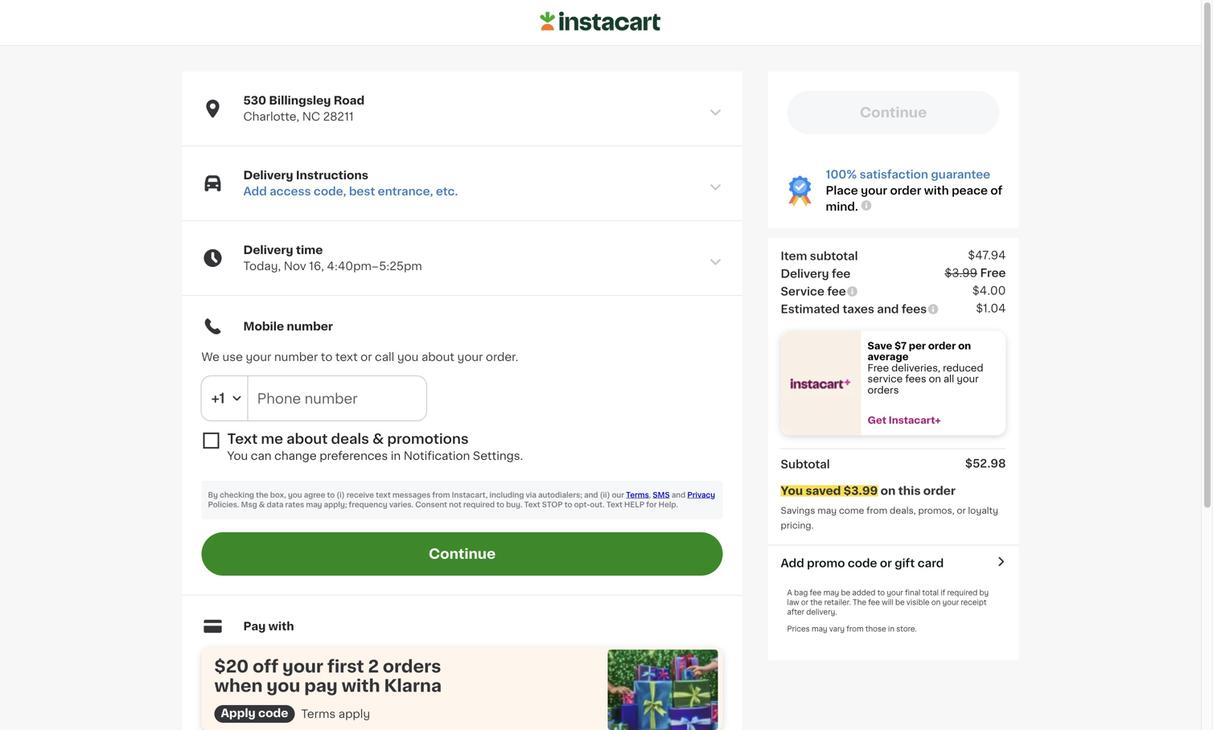 Task type: locate. For each thing, give the bounding box(es) containing it.
& inside by checking the box, you agree to (i) receive text messages from instacart, including via autodialers; and (ii) our terms , sms and privacy policies. msg & data rates may apply; frequency varies. consent not required to buy. text stop to opt-out. text help for help.
[[259, 502, 265, 509]]

receive
[[347, 492, 374, 499]]

2 horizontal spatial and
[[877, 304, 899, 315]]

the left box,
[[256, 492, 268, 499]]

2 vertical spatial from
[[847, 626, 864, 633]]

fee down subtotal
[[832, 268, 851, 280]]

free
[[980, 268, 1006, 279], [868, 364, 889, 373]]

0 vertical spatial in
[[391, 451, 401, 462]]

to up the will
[[878, 590, 885, 597]]

delivery for add
[[243, 170, 293, 181]]

about up change
[[287, 433, 328, 446]]

the up delivery.
[[811, 599, 823, 607]]

continue
[[429, 548, 496, 561]]

1 horizontal spatial free
[[980, 268, 1006, 279]]

text down our
[[607, 502, 623, 509]]

0 vertical spatial from
[[432, 492, 450, 499]]

sms link
[[653, 492, 670, 499]]

0 horizontal spatial you
[[227, 451, 248, 462]]

rates
[[285, 502, 304, 509]]

to left the (i)
[[327, 492, 335, 499]]

0 vertical spatial add
[[243, 186, 267, 197]]

0 vertical spatial $3.99
[[945, 268, 978, 279]]

number right mobile
[[287, 321, 333, 332]]

terms down pay
[[301, 709, 336, 720]]

1 vertical spatial free
[[868, 364, 889, 373]]

1 horizontal spatial text
[[376, 492, 391, 499]]

you left can
[[227, 451, 248, 462]]

required down instacart,
[[463, 502, 495, 509]]

home image
[[540, 9, 661, 33]]

order up promos,
[[924, 486, 956, 497]]

subtotal
[[781, 459, 830, 470]]

item
[[781, 251, 807, 262]]

2 vertical spatial order
[[924, 486, 956, 497]]

you down 'off'
[[267, 678, 300, 695]]

0 vertical spatial terms
[[626, 492, 649, 499]]

apply
[[339, 709, 370, 720]]

pricing.
[[781, 521, 814, 530]]

delivery inside delivery instructions add access code, best entrance, etc.
[[243, 170, 293, 181]]

deals,
[[890, 507, 916, 515]]

Select a country button
[[202, 377, 248, 421]]

from inside by checking the box, you agree to (i) receive text messages from instacart, including via autodialers; and (ii) our terms , sms and privacy policies. msg & data rates may apply; frequency varies. consent not required to buy. text stop to opt-out. text help for help.
[[432, 492, 450, 499]]

retailer.
[[824, 599, 851, 607]]

fees down deliveries,
[[906, 375, 927, 384]]

text down via
[[524, 502, 540, 509]]

1 horizontal spatial about
[[422, 352, 455, 363]]

off
[[253, 659, 279, 676]]

0 vertical spatial the
[[256, 492, 268, 499]]

1 vertical spatial you
[[781, 486, 803, 497]]

text up frequency
[[376, 492, 391, 499]]

or inside a bag fee may be added to your final total if required by law or the retailer. the fee will be visible on your receipt after delivery.
[[801, 599, 809, 607]]

code up added
[[848, 558, 877, 569]]

orders inside save $7 per order on average free deliveries, reduced service fees on all your orders
[[868, 386, 899, 395]]

1 vertical spatial code
[[258, 708, 288, 719]]

with down the 2
[[342, 678, 380, 695]]

via
[[526, 492, 537, 499]]

a
[[787, 590, 792, 597]]

2 vertical spatial with
[[342, 678, 380, 695]]

about right call
[[422, 352, 455, 363]]

your inside "$20 off your first 2 orders when you pay with klarna"
[[282, 659, 323, 676]]

$47.94
[[968, 250, 1006, 261]]

in down promotions
[[391, 451, 401, 462]]

you
[[227, 451, 248, 462], [781, 486, 803, 497]]

,
[[649, 492, 651, 499]]

add up a at the bottom of page
[[781, 558, 804, 569]]

instructions
[[296, 170, 368, 181]]

delivery instructions image
[[708, 180, 723, 195]]

the
[[853, 599, 867, 607]]

required up receipt
[[947, 590, 978, 597]]

terms up help
[[626, 492, 649, 499]]

or left loyalty
[[957, 507, 966, 515]]

your up pay
[[282, 659, 323, 676]]

more info about 100% satisfaction guarantee image
[[860, 199, 873, 212]]

order inside place your order with peace of mind.
[[890, 185, 922, 196]]

1 horizontal spatial with
[[342, 678, 380, 695]]

entrance,
[[378, 186, 433, 197]]

with down the guarantee
[[924, 185, 949, 196]]

and up 'help.'
[[672, 492, 686, 499]]

number down mobile number
[[274, 352, 318, 363]]

code right apply
[[258, 708, 288, 719]]

1 vertical spatial about
[[287, 433, 328, 446]]

0 horizontal spatial code
[[258, 708, 288, 719]]

be
[[841, 590, 851, 597], [896, 599, 905, 607]]

may down delivery.
[[812, 626, 828, 633]]

may inside by checking the box, you agree to (i) receive text messages from instacart, including via autodialers; and (ii) our terms , sms and privacy policies. msg & data rates may apply; frequency varies. consent not required to buy. text stop to opt-out. text help for help.
[[306, 502, 322, 509]]

1 horizontal spatial you
[[781, 486, 803, 497]]

0 horizontal spatial with
[[268, 621, 294, 632]]

0 vertical spatial required
[[463, 502, 495, 509]]

0 vertical spatial text
[[335, 352, 358, 363]]

fee
[[832, 268, 851, 280], [827, 286, 846, 297], [810, 590, 822, 597], [869, 599, 880, 607]]

0 horizontal spatial and
[[584, 492, 598, 499]]

to
[[321, 352, 333, 363], [327, 492, 335, 499], [497, 502, 504, 509], [565, 502, 572, 509], [878, 590, 885, 597]]

save
[[868, 341, 893, 351]]

1 vertical spatial fees
[[906, 375, 927, 384]]

be up retailer.
[[841, 590, 851, 597]]

text
[[335, 352, 358, 363], [376, 492, 391, 499]]

1 vertical spatial text
[[376, 492, 391, 499]]

1 horizontal spatial and
[[672, 492, 686, 499]]

receipt
[[961, 599, 987, 607]]

0 horizontal spatial in
[[391, 451, 401, 462]]

delivery
[[243, 170, 293, 181], [243, 245, 293, 256], [781, 268, 829, 280]]

delivery up today,
[[243, 245, 293, 256]]

sms
[[653, 492, 670, 499]]

consent
[[415, 502, 447, 509]]

0 horizontal spatial $3.99
[[844, 486, 878, 497]]

from down you saved $3.99 on this order on the bottom
[[867, 507, 888, 515]]

orders
[[868, 386, 899, 395], [383, 659, 441, 676]]

be right the will
[[896, 599, 905, 607]]

0 vertical spatial free
[[980, 268, 1006, 279]]

you inside the text me about deals & promotions you can change preferences in notification settings.
[[227, 451, 248, 462]]

1 vertical spatial from
[[867, 507, 888, 515]]

delivery up access on the left of the page
[[243, 170, 293, 181]]

your inside save $7 per order on average free deliveries, reduced service fees on all your orders
[[957, 375, 979, 384]]

1 vertical spatial order
[[928, 341, 956, 351]]

law
[[787, 599, 799, 607]]

on down total
[[932, 599, 941, 607]]

add
[[243, 186, 267, 197], [781, 558, 804, 569]]

1 horizontal spatial add
[[781, 558, 804, 569]]

on
[[958, 341, 971, 351], [929, 375, 941, 384], [881, 486, 896, 497], [932, 599, 941, 607]]

2 horizontal spatial from
[[867, 507, 888, 515]]

0 vertical spatial delivery
[[243, 170, 293, 181]]

0 vertical spatial you
[[397, 352, 419, 363]]

may
[[306, 502, 322, 509], [818, 507, 837, 515], [824, 590, 839, 597], [812, 626, 828, 633]]

about
[[422, 352, 455, 363], [287, 433, 328, 446]]

1 vertical spatial number
[[274, 352, 318, 363]]

apply;
[[324, 502, 347, 509]]

0 horizontal spatial the
[[256, 492, 268, 499]]

0 vertical spatial order
[[890, 185, 922, 196]]

1 vertical spatial &
[[259, 502, 265, 509]]

order down 100% satisfaction guarantee
[[890, 185, 922, 196]]

estimated
[[781, 304, 840, 315]]

fees inside save $7 per order on average free deliveries, reduced service fees on all your orders
[[906, 375, 927, 384]]

text left call
[[335, 352, 358, 363]]

0 horizontal spatial be
[[841, 590, 851, 597]]

number
[[287, 321, 333, 332], [274, 352, 318, 363]]

opt-
[[574, 502, 590, 509]]

2 vertical spatial you
[[267, 678, 300, 695]]

taxes
[[843, 304, 875, 315]]

0 vertical spatial code
[[848, 558, 877, 569]]

may up retailer.
[[824, 590, 839, 597]]

estimated taxes and fees
[[781, 304, 927, 315]]

all
[[944, 375, 955, 384]]

& right msg
[[259, 502, 265, 509]]

and right taxes
[[877, 304, 899, 315]]

& right deals
[[373, 433, 384, 446]]

0 vertical spatial you
[[227, 451, 248, 462]]

1 vertical spatial with
[[268, 621, 294, 632]]

0 horizontal spatial &
[[259, 502, 265, 509]]

delivery up service at the right top of page
[[781, 268, 829, 280]]

you up rates
[[288, 492, 302, 499]]

1 vertical spatial delivery
[[243, 245, 293, 256]]

0 horizontal spatial text
[[227, 433, 258, 446]]

checking
[[220, 492, 254, 499]]

0 horizontal spatial free
[[868, 364, 889, 373]]

1 horizontal spatial text
[[524, 502, 540, 509]]

& inside the text me about deals & promotions you can change preferences in notification settings.
[[373, 433, 384, 446]]

0 horizontal spatial about
[[287, 433, 328, 446]]

pay
[[304, 678, 338, 695]]

free up $4.00
[[980, 268, 1006, 279]]

nov
[[284, 261, 306, 272]]

may down saved
[[818, 507, 837, 515]]

mobile
[[243, 321, 284, 332]]

text up can
[[227, 433, 258, 446]]

get instacart+ button
[[861, 415, 1006, 426]]

you
[[397, 352, 419, 363], [288, 492, 302, 499], [267, 678, 300, 695]]

instacart+
[[889, 416, 941, 425]]

pay with
[[243, 621, 294, 632]]

Phone number telephone field
[[248, 377, 427, 421]]

and up out.
[[584, 492, 598, 499]]

$3.99
[[945, 268, 978, 279], [844, 486, 878, 497]]

your
[[861, 185, 888, 196], [246, 352, 271, 363], [457, 352, 483, 363], [957, 375, 979, 384], [887, 590, 903, 597], [943, 599, 959, 607], [282, 659, 323, 676]]

2 horizontal spatial with
[[924, 185, 949, 196]]

the inside by checking the box, you agree to (i) receive text messages from instacart, including via autodialers; and (ii) our terms , sms and privacy policies. msg & data rates may apply; frequency varies. consent not required to buy. text stop to opt-out. text help for help.
[[256, 492, 268, 499]]

you right call
[[397, 352, 419, 363]]

stop
[[542, 502, 563, 509]]

you inside "$20 off your first 2 orders when you pay with klarna"
[[267, 678, 300, 695]]

delivery inside delivery time today, nov 16, 4:40pm–5:25pm
[[243, 245, 293, 256]]

1 vertical spatial you
[[288, 492, 302, 499]]

in left store.
[[888, 626, 895, 633]]

average
[[868, 353, 909, 362]]

0 horizontal spatial required
[[463, 502, 495, 509]]

with right 'pay'
[[268, 621, 294, 632]]

fee left the will
[[869, 599, 880, 607]]

from up consent at bottom left
[[432, 492, 450, 499]]

if
[[941, 590, 946, 597]]

your down reduced
[[957, 375, 979, 384]]

or left gift
[[880, 558, 892, 569]]

$7
[[895, 341, 907, 351]]

your up the will
[[887, 590, 903, 597]]

from right vary
[[847, 626, 864, 633]]

help
[[624, 502, 645, 509]]

0 horizontal spatial from
[[432, 492, 450, 499]]

1 horizontal spatial terms
[[626, 492, 649, 499]]

you up savings
[[781, 486, 803, 497]]

16,
[[309, 261, 324, 272]]

or down bag
[[801, 599, 809, 607]]

mobile number
[[243, 321, 333, 332]]

fees up per
[[902, 304, 927, 315]]

1 vertical spatial required
[[947, 590, 978, 597]]

0 horizontal spatial terms
[[301, 709, 336, 720]]

may down agree
[[306, 502, 322, 509]]

on up reduced
[[958, 341, 971, 351]]

required inside by checking the box, you agree to (i) receive text messages from instacart, including via autodialers; and (ii) our terms , sms and privacy policies. msg & data rates may apply; frequency varies. consent not required to buy. text stop to opt-out. text help for help.
[[463, 502, 495, 509]]

1 horizontal spatial &
[[373, 433, 384, 446]]

1 horizontal spatial code
[[848, 558, 877, 569]]

orders up klarna
[[383, 659, 441, 676]]

place
[[826, 185, 858, 196]]

0 vertical spatial with
[[924, 185, 949, 196]]

bag
[[794, 590, 808, 597]]

1 horizontal spatial from
[[847, 626, 864, 633]]

free up "service"
[[868, 364, 889, 373]]

and
[[877, 304, 899, 315], [584, 492, 598, 499], [672, 492, 686, 499]]

terms apply
[[301, 709, 370, 720]]

code inside "button"
[[848, 558, 877, 569]]

1 vertical spatial orders
[[383, 659, 441, 676]]

from inside savings may come from deals, promos, or loyalty pricing.
[[867, 507, 888, 515]]

order right per
[[928, 341, 956, 351]]

instacart,
[[452, 492, 488, 499]]

100% satisfaction guarantee
[[826, 169, 991, 180]]

orders down "service"
[[868, 386, 899, 395]]

0 horizontal spatial orders
[[383, 659, 441, 676]]

your right 'use'
[[246, 352, 271, 363]]

$3.99 down $47.94
[[945, 268, 978, 279]]

1 horizontal spatial orders
[[868, 386, 899, 395]]

1 vertical spatial the
[[811, 599, 823, 607]]

1 horizontal spatial the
[[811, 599, 823, 607]]

0 horizontal spatial text
[[335, 352, 358, 363]]

0 vertical spatial orders
[[868, 386, 899, 395]]

the
[[256, 492, 268, 499], [811, 599, 823, 607]]

to down including
[[497, 502, 504, 509]]

0 vertical spatial &
[[373, 433, 384, 446]]

1 horizontal spatial in
[[888, 626, 895, 633]]

1 vertical spatial be
[[896, 599, 905, 607]]

1 horizontal spatial required
[[947, 590, 978, 597]]

code,
[[314, 186, 346, 197]]

0 horizontal spatial add
[[243, 186, 267, 197]]

add left access on the left of the page
[[243, 186, 267, 197]]

your up more info about 100% satisfaction guarantee image
[[861, 185, 888, 196]]

those
[[866, 626, 886, 633]]

1 vertical spatial add
[[781, 558, 804, 569]]

$3.99 up 'come'
[[844, 486, 878, 497]]

a bag fee may be added to your final total if required by law or the retailer. the fee will be visible on your receipt after delivery.
[[787, 590, 989, 616]]



Task type: vqa. For each thing, say whether or not it's contained in the screenshot.


Task type: describe. For each thing, give the bounding box(es) containing it.
store.
[[897, 626, 917, 633]]

1 horizontal spatial $3.99
[[945, 268, 978, 279]]

on left all
[[929, 375, 941, 384]]

vary
[[829, 626, 845, 633]]

order inside save $7 per order on average free deliveries, reduced service fees on all your orders
[[928, 341, 956, 351]]

added
[[852, 590, 876, 597]]

you saved $3.99 on this order
[[781, 486, 956, 497]]

autodialers;
[[538, 492, 582, 499]]

policies.
[[208, 502, 239, 509]]

including
[[490, 492, 524, 499]]

help.
[[659, 502, 678, 509]]

may inside savings may come from deals, promos, or loyalty pricing.
[[818, 507, 837, 515]]

add inside "button"
[[781, 558, 804, 569]]

2
[[368, 659, 379, 676]]

your inside place your order with peace of mind.
[[861, 185, 888, 196]]

order.
[[486, 352, 518, 363]]

text me about deals & promotions you can change preferences in notification settings.
[[227, 433, 523, 462]]

fee right bag
[[810, 590, 822, 597]]

text inside by checking the box, you agree to (i) receive text messages from instacart, including via autodialers; and (ii) our terms , sms and privacy policies. msg & data rates may apply; frequency varies. consent not required to buy. text stop to opt-out. text help for help.
[[376, 492, 391, 499]]

4:40pm–5:25pm
[[327, 261, 422, 272]]

etc.
[[436, 186, 458, 197]]

get instacart+
[[868, 416, 941, 425]]

0 vertical spatial be
[[841, 590, 851, 597]]

with inside place your order with peace of mind.
[[924, 185, 949, 196]]

free inside save $7 per order on average free deliveries, reduced service fees on all your orders
[[868, 364, 889, 373]]

data
[[267, 502, 284, 509]]

to up phone number telephone field
[[321, 352, 333, 363]]

delivery address image
[[708, 105, 723, 120]]

loyalty
[[968, 507, 999, 515]]

service
[[868, 375, 903, 384]]

use
[[223, 352, 243, 363]]

frequency
[[349, 502, 388, 509]]

or inside savings may come from deals, promos, or loyalty pricing.
[[957, 507, 966, 515]]

to down autodialers;
[[565, 502, 572, 509]]

best
[[349, 186, 375, 197]]

card
[[918, 558, 944, 569]]

your down the if
[[943, 599, 959, 607]]

access
[[270, 186, 311, 197]]

not
[[449, 502, 462, 509]]

your left the 'order.'
[[457, 352, 483, 363]]

place your order with peace of mind.
[[826, 185, 1003, 212]]

0 vertical spatial fees
[[902, 304, 927, 315]]

text inside the text me about deals & promotions you can change preferences in notification settings.
[[227, 433, 258, 446]]

continue button
[[202, 533, 723, 576]]

add inside delivery instructions add access code, best entrance, etc.
[[243, 186, 267, 197]]

deliveries,
[[892, 364, 941, 373]]

we
[[202, 352, 220, 363]]

box,
[[270, 492, 286, 499]]

1 vertical spatial in
[[888, 626, 895, 633]]

reduced
[[943, 364, 984, 373]]

$1.04
[[976, 303, 1006, 314]]

nc
[[302, 111, 320, 122]]

me
[[261, 433, 283, 446]]

fee up estimated taxes and fees
[[827, 286, 846, 297]]

+1
[[211, 392, 225, 406]]

apply
[[221, 708, 256, 719]]

on left this
[[881, 486, 896, 497]]

0 vertical spatial number
[[287, 321, 333, 332]]

required inside a bag fee may be added to your final total if required by law or the retailer. the fee will be visible on your receipt after delivery.
[[947, 590, 978, 597]]

$3.99 free
[[945, 268, 1006, 279]]

first
[[327, 659, 364, 676]]

we use your number to text or call you about your order.
[[202, 352, 518, 363]]

of
[[991, 185, 1003, 196]]

change
[[274, 451, 317, 462]]

in inside the text me about deals & promotions you can change preferences in notification settings.
[[391, 451, 401, 462]]

you inside by checking the box, you agree to (i) receive text messages from instacart, including via autodialers; and (ii) our terms , sms and privacy policies. msg & data rates may apply; frequency varies. consent not required to buy. text stop to opt-out. text help for help.
[[288, 492, 302, 499]]

1 vertical spatial terms
[[301, 709, 336, 720]]

prices may vary from those in store.
[[787, 626, 917, 633]]

530
[[243, 95, 266, 106]]

on inside a bag fee may be added to your final total if required by law or the retailer. the fee will be visible on your receipt after delivery.
[[932, 599, 941, 607]]

or inside "button"
[[880, 558, 892, 569]]

apply code
[[221, 708, 288, 719]]

buy.
[[506, 502, 523, 509]]

privacy
[[688, 492, 715, 499]]

$20 off your first 2 orders when you pay with klarna
[[214, 659, 442, 695]]

may inside a bag fee may be added to your final total if required by law or the retailer. the fee will be visible on your receipt after delivery.
[[824, 590, 839, 597]]

orders inside "$20 off your first 2 orders when you pay with klarna"
[[383, 659, 441, 676]]

charlotte,
[[243, 111, 299, 122]]

billingsley
[[269, 95, 331, 106]]

savings
[[781, 507, 815, 515]]

preferences
[[320, 451, 388, 462]]

0 vertical spatial about
[[422, 352, 455, 363]]

visible
[[907, 599, 930, 607]]

messages
[[393, 492, 431, 499]]

or left call
[[361, 352, 372, 363]]

savings may come from deals, promos, or loyalty pricing.
[[781, 507, 1001, 530]]

delivery for today,
[[243, 245, 293, 256]]

this
[[898, 486, 921, 497]]

about inside the text me about deals & promotions you can change preferences in notification settings.
[[287, 433, 328, 446]]

road
[[334, 95, 365, 106]]

by
[[208, 492, 218, 499]]

from for savings may come from deals, promos, or loyalty pricing.
[[867, 507, 888, 515]]

pay
[[243, 621, 266, 632]]

service fee
[[781, 286, 846, 297]]

terms link
[[626, 492, 649, 499]]

from for prices may vary from those in store.
[[847, 626, 864, 633]]

(ii)
[[600, 492, 610, 499]]

530 billingsley road charlotte, nc 28211
[[243, 95, 365, 122]]

$52.98
[[966, 458, 1006, 470]]

delivery instructions add access code, best entrance, etc.
[[243, 170, 458, 197]]

2 horizontal spatial text
[[607, 502, 623, 509]]

to inside a bag fee may be added to your final total if required by law or the retailer. the fee will be visible on your receipt after delivery.
[[878, 590, 885, 597]]

item subtotal
[[781, 251, 858, 262]]

gift
[[895, 558, 915, 569]]

2 vertical spatial delivery
[[781, 268, 829, 280]]

satisfaction
[[860, 169, 929, 180]]

msg
[[241, 502, 257, 509]]

total
[[923, 590, 939, 597]]

saved
[[806, 486, 841, 497]]

the inside a bag fee may be added to your final total if required by law or the retailer. the fee will be visible on your receipt after delivery.
[[811, 599, 823, 607]]

1 horizontal spatial be
[[896, 599, 905, 607]]

delivery.
[[807, 609, 837, 616]]

for
[[646, 502, 657, 509]]

come
[[839, 507, 865, 515]]

terms inside by checking the box, you agree to (i) receive text messages from instacart, including via autodialers; and (ii) our terms , sms and privacy policies. msg & data rates may apply; frequency varies. consent not required to buy. text stop to opt-out. text help for help.
[[626, 492, 649, 499]]

with inside "$20 off your first 2 orders when you pay with klarna"
[[342, 678, 380, 695]]

delivery time image
[[708, 255, 723, 270]]

peace
[[952, 185, 988, 196]]

get
[[868, 416, 887, 425]]

can
[[251, 451, 272, 462]]

save $7 per order on average free deliveries, reduced service fees on all your orders
[[868, 341, 986, 395]]

promos,
[[918, 507, 955, 515]]

1 vertical spatial $3.99
[[844, 486, 878, 497]]



